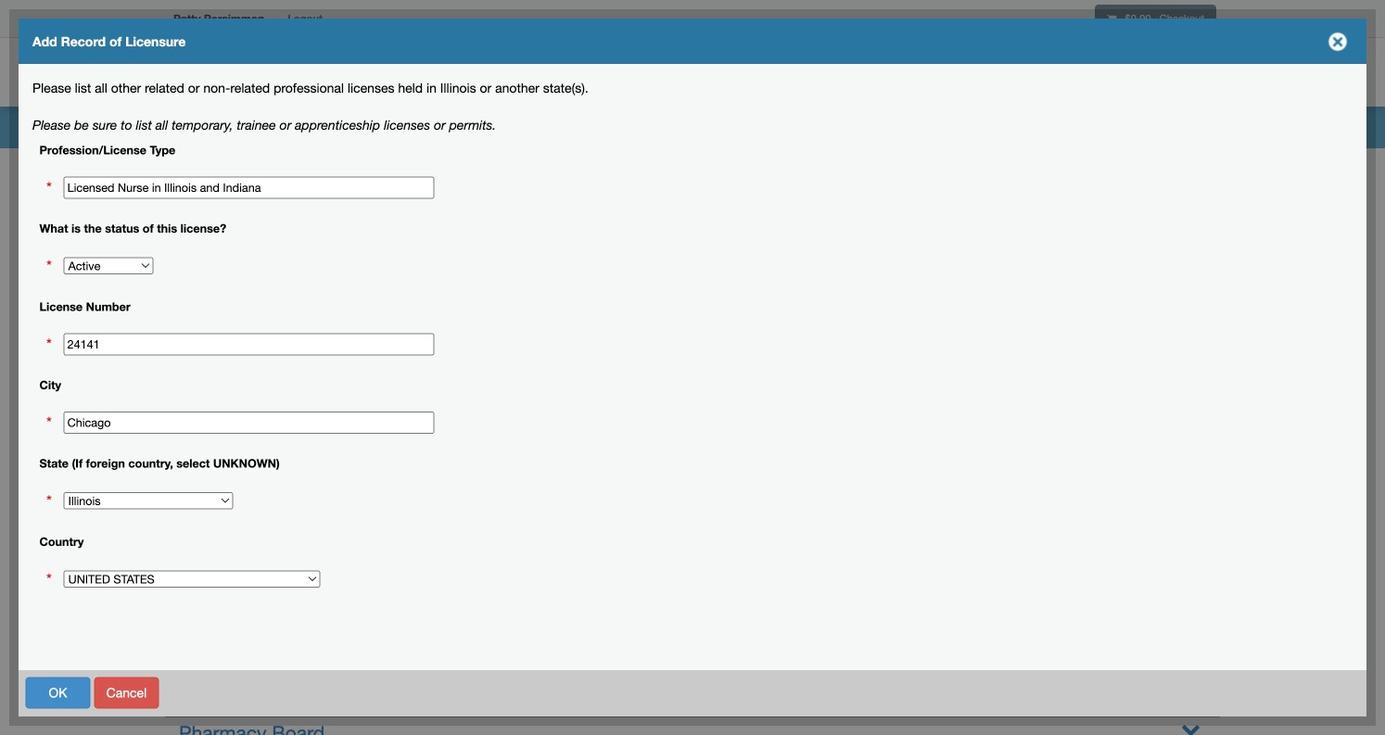 Task type: describe. For each thing, give the bounding box(es) containing it.
chevron down image
[[1182, 720, 1201, 736]]

shopping cart image
[[1108, 13, 1117, 24]]

illinois department of financial and professional regulation image
[[164, 42, 587, 101]]



Task type: locate. For each thing, give the bounding box(es) containing it.
None text field
[[64, 412, 435, 434]]

None button
[[26, 678, 90, 709], [94, 678, 159, 709], [242, 678, 316, 709], [320, 678, 371, 709], [1231, 678, 1347, 709], [26, 678, 90, 709], [94, 678, 159, 709], [242, 678, 316, 709], [320, 678, 371, 709], [1231, 678, 1347, 709]]

close window image
[[1324, 27, 1354, 57]]

close window image
[[1324, 27, 1354, 57]]

chevron down image
[[1182, 659, 1201, 678]]

None text field
[[64, 177, 435, 199], [64, 333, 435, 356], [64, 177, 435, 199], [64, 333, 435, 356]]



Task type: vqa. For each thing, say whether or not it's contained in the screenshot.
checkbox
no



